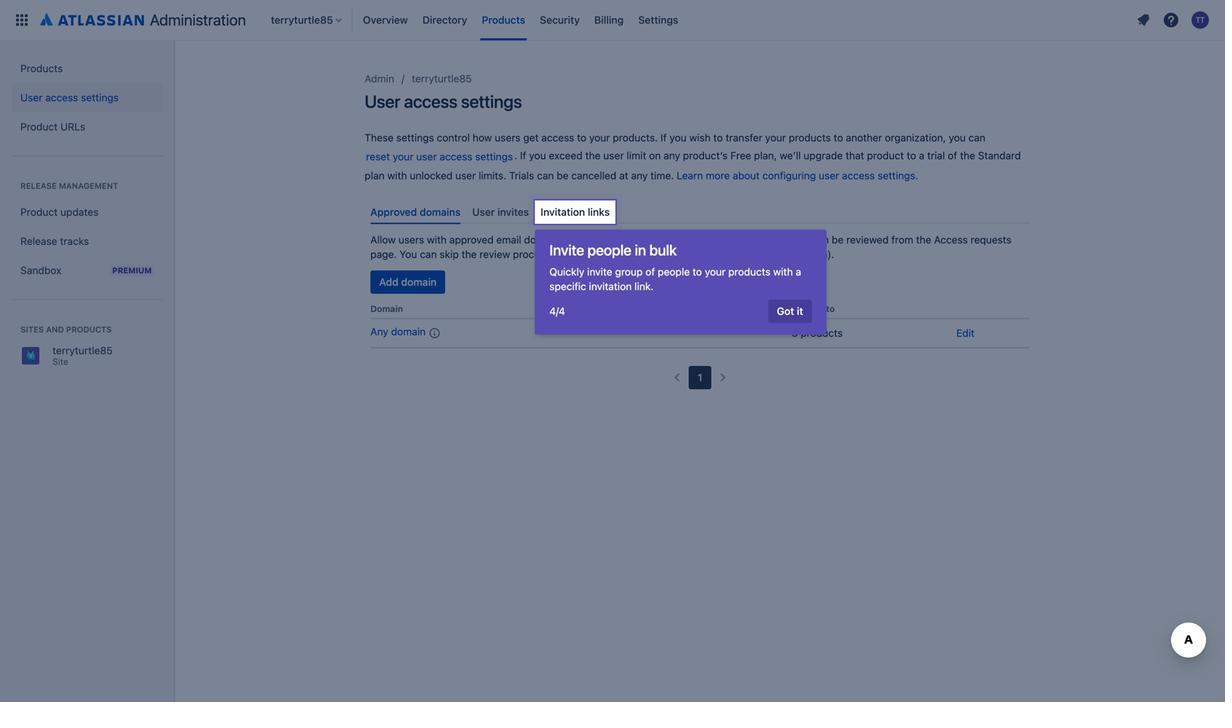 Task type: locate. For each thing, give the bounding box(es) containing it.
limits.
[[479, 170, 507, 182]]

if up on
[[661, 132, 667, 144]]

these
[[365, 132, 394, 144], [737, 234, 766, 246]]

0 vertical spatial terryturtle85
[[412, 73, 472, 85]]

2 vertical spatial with
[[774, 266, 793, 278]]

to down (e.g.
[[693, 266, 702, 278]]

products
[[789, 132, 831, 144], [729, 266, 771, 278], [66, 325, 112, 335], [801, 327, 843, 339]]

products link up product urls link
[[12, 54, 163, 83]]

to down organization, at the top right
[[907, 150, 917, 162]]

1 vertical spatial domains
[[524, 234, 564, 246]]

domain right the any
[[391, 326, 426, 338]]

global navigation element
[[9, 0, 1132, 40]]

a inside the .     if you exceed the user limit on any product's free plan, we'll upgrade that product to a trial of the standard plan with unlocked user limits.     trials can be cancelled at any time.
[[919, 150, 925, 162]]

1 horizontal spatial be
[[832, 234, 844, 246]]

your inside invite people in bulk quickly invite group of people to your products with a specific invitation link.
[[705, 266, 726, 278]]

0 vertical spatial product
[[20, 121, 58, 133]]

can right you
[[420, 248, 437, 260]]

0 vertical spatial with
[[388, 170, 407, 182]]

1 horizontal spatial products.
[[689, 234, 734, 246]]

with right 'plan'
[[388, 170, 407, 182]]

release for release management
[[20, 181, 57, 191]]

you
[[670, 132, 687, 144], [949, 132, 966, 144], [529, 150, 546, 162], [562, 248, 579, 260]]

products inside global navigation element
[[482, 14, 526, 26]]

product urls
[[20, 121, 85, 133]]

of inside invite people in bulk quickly invite group of people to your products with a specific invitation link.
[[646, 266, 655, 278]]

if right .
[[520, 150, 527, 162]]

0 horizontal spatial be
[[557, 170, 569, 182]]

upgrade
[[804, 150, 843, 162]]

wish
[[690, 132, 711, 144]]

of
[[948, 150, 958, 162], [646, 266, 655, 278]]

2 release from the top
[[20, 235, 57, 247]]

0 horizontal spatial these
[[365, 132, 394, 144]]

time.
[[651, 170, 674, 182]]

access up group
[[618, 234, 651, 246]]

of inside the .     if you exceed the user limit on any product's free plan, we'll upgrade that product to a trial of the standard plan with unlocked user limits.     trials can be cancelled at any time.
[[948, 150, 958, 162]]

your up the cancelled
[[590, 132, 610, 144]]

to up upgrade
[[834, 132, 843, 144]]

1 horizontal spatial with
[[427, 234, 447, 246]]

any domain
[[371, 326, 426, 338]]

cancelled
[[572, 170, 617, 182]]

access down terryturtle85 "link"
[[404, 91, 458, 112]]

access
[[935, 234, 968, 246]]

0 vertical spatial these
[[365, 132, 394, 144]]

terryturtle85 site
[[53, 345, 113, 367]]

0 horizontal spatial terryturtle85
[[53, 345, 113, 357]]

be
[[557, 170, 569, 182], [832, 234, 844, 246]]

0 horizontal spatial specific
[[550, 281, 586, 293]]

if inside these settings control how users get access to your products. if you wish to transfer your products to another organization, you can reset your user access settings
[[661, 132, 667, 144]]

1 horizontal spatial domains
[[524, 234, 564, 246]]

2 vertical spatial domain
[[391, 326, 426, 338]]

domain left (e.g.
[[654, 248, 689, 260]]

plan,
[[754, 150, 777, 162]]

domain down you
[[401, 276, 437, 288]]

applies to
[[792, 304, 835, 314]]

a inside allow users with approved email domains to request access to your products. these requests can be reviewed from the access requests page. you can skip the review process if you trust a specific domain (e.g. your company's domain).
[[607, 248, 612, 260]]

domains up 'if'
[[524, 234, 564, 246]]

0 horizontal spatial products
[[20, 62, 63, 74]]

user
[[604, 150, 624, 162], [416, 151, 437, 163], [456, 170, 476, 182], [819, 170, 840, 182]]

1 product from the top
[[20, 121, 58, 133]]

2 horizontal spatial user
[[472, 206, 495, 218]]

1 vertical spatial domain
[[401, 276, 437, 288]]

access inside user access settings link
[[45, 92, 78, 104]]

release
[[20, 181, 57, 191], [20, 235, 57, 247]]

if
[[553, 248, 559, 260]]

a right the trust
[[607, 248, 612, 260]]

user for add domain
[[472, 206, 495, 218]]

release management
[[20, 181, 118, 191]]

any domain button
[[371, 325, 443, 342]]

0 horizontal spatial products.
[[613, 132, 658, 144]]

domain for any domain
[[391, 326, 426, 338]]

invitation
[[541, 206, 585, 218]]

1 vertical spatial release
[[20, 235, 57, 247]]

3
[[792, 327, 798, 339]]

standard
[[979, 150, 1021, 162]]

user access settings
[[365, 91, 522, 112], [20, 92, 119, 104]]

products. inside these settings control how users get access to your products. if you wish to transfer your products to another organization, you can reset your user access settings
[[613, 132, 658, 144]]

your right (e.g.
[[716, 248, 737, 260]]

access up product urls
[[45, 92, 78, 104]]

you right 'if'
[[562, 248, 579, 260]]

user left invites
[[472, 206, 495, 218]]

1 horizontal spatial if
[[661, 132, 667, 144]]

to right in
[[653, 234, 663, 246]]

1 horizontal spatial products
[[482, 14, 526, 26]]

these up reset
[[365, 132, 394, 144]]

any
[[371, 326, 388, 338]]

user access settings up urls
[[20, 92, 119, 104]]

domains
[[420, 206, 461, 218], [524, 234, 564, 246]]

tab
[[541, 205, 610, 220]]

invite
[[550, 241, 584, 259]]

can inside these settings control how users get access to your products. if you wish to transfer your products to another organization, you can reset your user access settings
[[969, 132, 986, 144]]

specific up group
[[615, 248, 652, 260]]

any right on
[[664, 150, 681, 162]]

users up .
[[495, 132, 521, 144]]

products left the security
[[482, 14, 526, 26]]

1 horizontal spatial these
[[737, 234, 766, 246]]

1 horizontal spatial terryturtle85
[[412, 73, 472, 85]]

products up user access settings link
[[20, 62, 63, 74]]

1 release from the top
[[20, 181, 57, 191]]

users inside these settings control how users get access to your products. if you wish to transfer your products to another organization, you can reset your user access settings
[[495, 132, 521, 144]]

0 vertical spatial of
[[948, 150, 958, 162]]

be down exceed
[[557, 170, 569, 182]]

1 vertical spatial users
[[399, 234, 424, 246]]

2 horizontal spatial with
[[774, 266, 793, 278]]

the up the cancelled
[[586, 150, 601, 162]]

users inside allow users with approved email domains to request access to your products. these requests can be reviewed from the access requests page. you can skip the review process if you trust a specific domain (e.g. your company's domain).
[[399, 234, 424, 246]]

users up you
[[399, 234, 424, 246]]

0 horizontal spatial user access settings
[[20, 92, 119, 104]]

another
[[846, 132, 883, 144]]

people down bulk
[[658, 266, 690, 278]]

domain for add domain
[[401, 276, 437, 288]]

1 vertical spatial products link
[[12, 54, 163, 83]]

release up sandbox at the top left
[[20, 235, 57, 247]]

product up release tracks
[[20, 206, 58, 218]]

be up domain).
[[832, 234, 844, 246]]

people up invite
[[588, 241, 632, 259]]

2 product from the top
[[20, 206, 58, 218]]

a down domain).
[[796, 266, 802, 278]]

terryturtle85 down directory link
[[412, 73, 472, 85]]

0 vertical spatial people
[[588, 241, 632, 259]]

tracks
[[60, 235, 89, 247]]

can up domain).
[[812, 234, 829, 246]]

2 user access settings from the left
[[20, 92, 119, 104]]

product for product urls
[[20, 121, 58, 133]]

0 vertical spatial specific
[[615, 248, 652, 260]]

be inside allow users with approved email domains to request access to your products. these requests can be reviewed from the access requests page. you can skip the review process if you trust a specific domain (e.g. your company's domain).
[[832, 234, 844, 246]]

to up exceed
[[577, 132, 587, 144]]

1 vertical spatial people
[[658, 266, 690, 278]]

links
[[588, 206, 610, 218]]

to inside the .     if you exceed the user limit on any product's free plan, we'll upgrade that product to a trial of the standard plan with unlocked user limits.     trials can be cancelled at any time.
[[907, 150, 917, 162]]

1 vertical spatial if
[[520, 150, 527, 162]]

billing
[[595, 14, 624, 26]]

atlassian image
[[40, 10, 144, 28], [40, 10, 144, 28]]

1 horizontal spatial products link
[[478, 8, 530, 32]]

directory link
[[418, 8, 472, 32]]

products. inside allow users with approved email domains to request access to your products. these requests can be reviewed from the access requests page. you can skip the review process if you trust a specific domain (e.g. your company's domain).
[[689, 234, 734, 246]]

of up link.
[[646, 266, 655, 278]]

products. up limit
[[613, 132, 658, 144]]

1 vertical spatial product
[[20, 206, 58, 218]]

group
[[615, 266, 643, 278]]

1 horizontal spatial any
[[664, 150, 681, 162]]

limit
[[627, 150, 647, 162]]

admin link
[[365, 70, 394, 88]]

a left trial
[[919, 150, 925, 162]]

1 vertical spatial be
[[832, 234, 844, 246]]

terryturtle85
[[412, 73, 472, 85], [53, 345, 113, 357]]

approved
[[371, 206, 417, 218]]

urls
[[60, 121, 85, 133]]

1 vertical spatial products
[[20, 62, 63, 74]]

user access settings down terryturtle85 "link"
[[365, 91, 522, 112]]

1 horizontal spatial user access settings
[[365, 91, 522, 112]]

reset your user access settings button
[[365, 145, 515, 169]]

1 vertical spatial of
[[646, 266, 655, 278]]

domains down unlocked
[[420, 206, 461, 218]]

1 vertical spatial products.
[[689, 234, 734, 246]]

0 vertical spatial be
[[557, 170, 569, 182]]

with up skip
[[427, 234, 447, 246]]

users
[[495, 132, 521, 144], [399, 234, 424, 246]]

more
[[706, 170, 730, 182]]

products link
[[478, 8, 530, 32], [12, 54, 163, 83]]

to right wish
[[714, 132, 723, 144]]

terryturtle85 link
[[412, 70, 472, 88]]

requests up company's
[[769, 234, 810, 246]]

settings.
[[878, 170, 919, 182]]

user up unlocked
[[416, 151, 437, 163]]

0 vertical spatial users
[[495, 132, 521, 144]]

0 vertical spatial if
[[661, 132, 667, 144]]

page.
[[371, 248, 397, 260]]

0 vertical spatial a
[[919, 150, 925, 162]]

exceed
[[549, 150, 583, 162]]

any right at
[[631, 170, 648, 182]]

0 vertical spatial domains
[[420, 206, 461, 218]]

release up product updates
[[20, 181, 57, 191]]

be inside the .     if you exceed the user limit on any product's free plan, we'll upgrade that product to a trial of the standard plan with unlocked user limits.     trials can be cancelled at any time.
[[557, 170, 569, 182]]

specific down the quickly
[[550, 281, 586, 293]]

with down company's
[[774, 266, 793, 278]]

can
[[969, 132, 986, 144], [537, 170, 554, 182], [812, 234, 829, 246], [420, 248, 437, 260]]

products link left security link
[[478, 8, 530, 32]]

product left urls
[[20, 121, 58, 133]]

trust
[[582, 248, 604, 260]]

trials
[[509, 170, 534, 182]]

the
[[586, 150, 601, 162], [961, 150, 976, 162], [917, 234, 932, 246], [462, 248, 477, 260]]

products up terryturtle85 site
[[66, 325, 112, 335]]

user down admin link
[[365, 91, 401, 112]]

0 vertical spatial products.
[[613, 132, 658, 144]]

reset
[[366, 151, 390, 163]]

domains inside tab list
[[420, 206, 461, 218]]

1 user access settings from the left
[[365, 91, 522, 112]]

of right trial
[[948, 150, 958, 162]]

sandbox
[[20, 264, 61, 277]]

0 vertical spatial products
[[482, 14, 526, 26]]

1 vertical spatial these
[[737, 234, 766, 246]]

1 horizontal spatial requests
[[971, 234, 1012, 246]]

your down (e.g.
[[705, 266, 726, 278]]

user access settings link
[[12, 83, 163, 112]]

settings up reset your user access settings button
[[396, 132, 434, 144]]

1 vertical spatial any
[[631, 170, 648, 182]]

(e.g.
[[692, 248, 713, 260]]

1 vertical spatial specific
[[550, 281, 586, 293]]

1 horizontal spatial of
[[948, 150, 958, 162]]

that
[[846, 150, 865, 162]]

user up product urls
[[20, 92, 43, 104]]

product urls link
[[12, 112, 163, 142]]

0 vertical spatial domain
[[654, 248, 689, 260]]

edit
[[957, 327, 975, 339]]

with inside the .     if you exceed the user limit on any product's free plan, we'll upgrade that product to a trial of the standard plan with unlocked user limits.     trials can be cancelled at any time.
[[388, 170, 407, 182]]

0 horizontal spatial user
[[20, 92, 43, 104]]

products up upgrade
[[789, 132, 831, 144]]

you down get
[[529, 150, 546, 162]]

these up company's
[[737, 234, 766, 246]]

1 vertical spatial a
[[607, 248, 612, 260]]

requests right access
[[971, 234, 1012, 246]]

0 vertical spatial release
[[20, 181, 57, 191]]

tab list
[[365, 200, 1036, 224]]

0 horizontal spatial a
[[607, 248, 612, 260]]

products down company's
[[729, 266, 771, 278]]

user up at
[[604, 150, 624, 162]]

0 horizontal spatial with
[[388, 170, 407, 182]]

0 horizontal spatial products link
[[12, 54, 163, 83]]

0 horizontal spatial people
[[588, 241, 632, 259]]

access
[[404, 91, 458, 112], [45, 92, 78, 104], [542, 132, 575, 144], [440, 151, 473, 163], [842, 170, 875, 182], [618, 234, 651, 246]]

if
[[661, 132, 667, 144], [520, 150, 527, 162]]

1 horizontal spatial a
[[796, 266, 802, 278]]

any
[[664, 150, 681, 162], [631, 170, 648, 182]]

3 products
[[792, 327, 843, 339]]

to right applies
[[827, 304, 835, 314]]

0 horizontal spatial of
[[646, 266, 655, 278]]

0 vertical spatial products link
[[478, 8, 530, 32]]

1 horizontal spatial user
[[365, 91, 401, 112]]

settings up how
[[461, 91, 522, 112]]

the right trial
[[961, 150, 976, 162]]

0 horizontal spatial requests
[[769, 234, 810, 246]]

user inside tab list
[[472, 206, 495, 218]]

2 horizontal spatial a
[[919, 150, 925, 162]]

can up standard
[[969, 132, 986, 144]]

0 horizontal spatial if
[[520, 150, 527, 162]]

info image
[[426, 325, 443, 342]]

1 vertical spatial terryturtle85
[[53, 345, 113, 357]]

terryturtle85 for terryturtle85 site
[[53, 345, 113, 357]]

0 horizontal spatial domains
[[420, 206, 461, 218]]

1 horizontal spatial users
[[495, 132, 521, 144]]

2 requests from the left
[[971, 234, 1012, 246]]

1 horizontal spatial specific
[[615, 248, 652, 260]]

to
[[577, 132, 587, 144], [714, 132, 723, 144], [834, 132, 843, 144], [907, 150, 917, 162], [567, 234, 576, 246], [653, 234, 663, 246], [693, 266, 702, 278], [827, 304, 835, 314]]

1 vertical spatial with
[[427, 234, 447, 246]]

domain
[[654, 248, 689, 260], [401, 276, 437, 288], [391, 326, 426, 338]]

0 horizontal spatial users
[[399, 234, 424, 246]]

products. up (e.g.
[[689, 234, 734, 246]]

reviewed
[[847, 234, 889, 246]]

terryturtle85 down sites and products
[[53, 345, 113, 357]]

2 vertical spatial a
[[796, 266, 802, 278]]

can right trials
[[537, 170, 554, 182]]



Task type: describe. For each thing, give the bounding box(es) containing it.
can inside the .     if you exceed the user limit on any product's free plan, we'll upgrade that product to a trial of the standard plan with unlocked user limits.     trials can be cancelled at any time.
[[537, 170, 554, 182]]

you
[[400, 248, 417, 260]]

edit button
[[957, 326, 975, 341]]

transfer
[[726, 132, 763, 144]]

free
[[731, 150, 752, 162]]

updates
[[60, 206, 99, 218]]

skip
[[440, 248, 459, 260]]

with inside allow users with approved email domains to request access to your products. these requests can be reviewed from the access requests page. you can skip the review process if you trust a specific domain (e.g. your company's domain).
[[427, 234, 447, 246]]

product updates
[[20, 206, 99, 218]]

organization,
[[885, 132, 946, 144]]

security link
[[536, 8, 584, 32]]

to inside invite people in bulk quickly invite group of people to your products with a specific invitation link.
[[693, 266, 702, 278]]

unlocked
[[410, 170, 453, 182]]

settings up product urls link
[[81, 92, 119, 104]]

add
[[379, 276, 399, 288]]

specific inside invite people in bulk quickly invite group of people to your products with a specific invitation link.
[[550, 281, 586, 293]]

plan
[[365, 170, 385, 182]]

premium
[[112, 266, 152, 275]]

domains inside allow users with approved email domains to request access to your products. these requests can be reviewed from the access requests page. you can skip the review process if you trust a specific domain (e.g. your company's domain).
[[524, 234, 564, 246]]

settings
[[639, 14, 679, 26]]

sites and products
[[20, 325, 112, 335]]

access down control
[[440, 151, 473, 163]]

process
[[513, 248, 551, 260]]

these inside these settings control how users get access to your products. if you wish to transfer your products to another organization, you can reset your user access settings
[[365, 132, 394, 144]]

release for release tracks
[[20, 235, 57, 247]]

settings up limits.
[[475, 151, 513, 163]]

administration
[[150, 11, 246, 29]]

product for product updates
[[20, 206, 58, 218]]

if inside the .     if you exceed the user limit on any product's free plan, we'll upgrade that product to a trial of the standard plan with unlocked user limits.     trials can be cancelled at any time.
[[520, 150, 527, 162]]

how
[[473, 132, 492, 144]]

0 vertical spatial any
[[664, 150, 681, 162]]

4/4
[[550, 305, 565, 317]]

with inside invite people in bulk quickly invite group of people to your products with a specific invitation link.
[[774, 266, 793, 278]]

to left request
[[567, 234, 576, 246]]

administration banner
[[0, 0, 1226, 41]]

you inside allow users with approved email domains to request access to your products. these requests can be reviewed from the access requests page. you can skip the review process if you trust a specific domain (e.g. your company's domain).
[[562, 248, 579, 260]]

get
[[523, 132, 539, 144]]

1 horizontal spatial people
[[658, 266, 690, 278]]

in
[[635, 241, 646, 259]]

0 horizontal spatial any
[[631, 170, 648, 182]]

got
[[777, 305, 795, 317]]

got it button
[[769, 300, 812, 323]]

learn more about configuring user access settings.
[[677, 170, 919, 182]]

control
[[437, 132, 470, 144]]

a inside invite people in bulk quickly invite group of people to your products with a specific invitation link.
[[796, 266, 802, 278]]

these inside allow users with approved email domains to request access to your products. these requests can be reviewed from the access requests page. you can skip the review process if you trust a specific domain (e.g. your company's domain).
[[737, 234, 766, 246]]

you inside the .     if you exceed the user limit on any product's free plan, we'll upgrade that product to a trial of the standard plan with unlocked user limits.     trials can be cancelled at any time.
[[529, 150, 546, 162]]

at
[[620, 170, 629, 182]]

access up exceed
[[542, 132, 575, 144]]

your right reset
[[393, 151, 414, 163]]

site
[[53, 357, 68, 367]]

1
[[698, 372, 703, 384]]

product's
[[683, 150, 728, 162]]

domain inside allow users with approved email domains to request access to your products. these requests can be reviewed from the access requests page. you can skip the review process if you trust a specific domain (e.g. your company's domain).
[[654, 248, 689, 260]]

access inside allow users with approved email domains to request access to your products. these requests can be reviewed from the access requests page. you can skip the review process if you trust a specific domain (e.g. your company's domain).
[[618, 234, 651, 246]]

configuring
[[763, 170, 816, 182]]

add domain
[[379, 276, 437, 288]]

invite
[[587, 266, 613, 278]]

access down that
[[842, 170, 875, 182]]

billing link
[[590, 8, 628, 32]]

release tracks
[[20, 235, 89, 247]]

1 button
[[689, 366, 712, 390]]

products inside these settings control how users get access to your products. if you wish to transfer your products to another organization, you can reset your user access settings
[[789, 132, 831, 144]]

learn
[[677, 170, 703, 182]]

the down approved
[[462, 248, 477, 260]]

your up plan,
[[766, 132, 786, 144]]

products inside invite people in bulk quickly invite group of people to your products with a specific invitation link.
[[729, 266, 771, 278]]

you left wish
[[670, 132, 687, 144]]

product updates link
[[12, 198, 163, 227]]

from
[[892, 234, 914, 246]]

approved
[[450, 234, 494, 246]]

company's
[[739, 248, 791, 260]]

user invites
[[472, 206, 529, 218]]

settings link
[[634, 8, 683, 32]]

overview link
[[359, 8, 412, 32]]

review
[[480, 248, 510, 260]]

invites
[[498, 206, 529, 218]]

domain).
[[793, 248, 835, 260]]

overview
[[363, 14, 408, 26]]

directory
[[423, 14, 467, 26]]

invite people in bulk quickly invite group of people to your products with a specific invitation link.
[[550, 241, 802, 293]]

these settings control how users get access to your products. if you wish to transfer your products to another organization, you can reset your user access settings
[[365, 132, 986, 163]]

about
[[733, 170, 760, 182]]

pagination element
[[666, 366, 735, 390]]

email
[[497, 234, 522, 246]]

bulk
[[650, 241, 677, 259]]

user for reset your user access settings
[[365, 91, 401, 112]]

.
[[515, 150, 518, 162]]

management
[[59, 181, 118, 191]]

tab list containing approved domains
[[365, 200, 1036, 224]]

user down upgrade
[[819, 170, 840, 182]]

add domain button
[[371, 271, 446, 294]]

user inside these settings control how users get access to your products. if you wish to transfer your products to another organization, you can reset your user access settings
[[416, 151, 437, 163]]

request
[[579, 234, 615, 246]]

you right organization, at the top right
[[949, 132, 966, 144]]

sites
[[20, 325, 44, 335]]

user left limits.
[[456, 170, 476, 182]]

your right in
[[666, 234, 686, 246]]

specific inside allow users with approved email domains to request access to your products. these requests can be reviewed from the access requests page. you can skip the review process if you trust a specific domain (e.g. your company's domain).
[[615, 248, 652, 260]]

got it
[[777, 305, 804, 317]]

the right from
[[917, 234, 932, 246]]

products down the applies to
[[801, 327, 843, 339]]

allow users with approved email domains to request access to your products. these requests can be reviewed from the access requests page. you can skip the review process if you trust a specific domain (e.g. your company's domain).
[[371, 234, 1012, 260]]

trial
[[928, 150, 945, 162]]

products for the bottom products link
[[20, 62, 63, 74]]

allow
[[371, 234, 396, 246]]

1 requests from the left
[[769, 234, 810, 246]]

approved domains
[[371, 206, 461, 218]]

terryturtle85 for terryturtle85
[[412, 73, 472, 85]]

.     if you exceed the user limit on any product's free plan, we'll upgrade that product to a trial of the standard plan with unlocked user limits.     trials can be cancelled at any time.
[[365, 150, 1021, 182]]

products for products link to the top
[[482, 14, 526, 26]]

admin
[[365, 73, 394, 85]]

we'll
[[780, 150, 801, 162]]



Task type: vqa. For each thing, say whether or not it's contained in the screenshot.
the topmost Products link
yes



